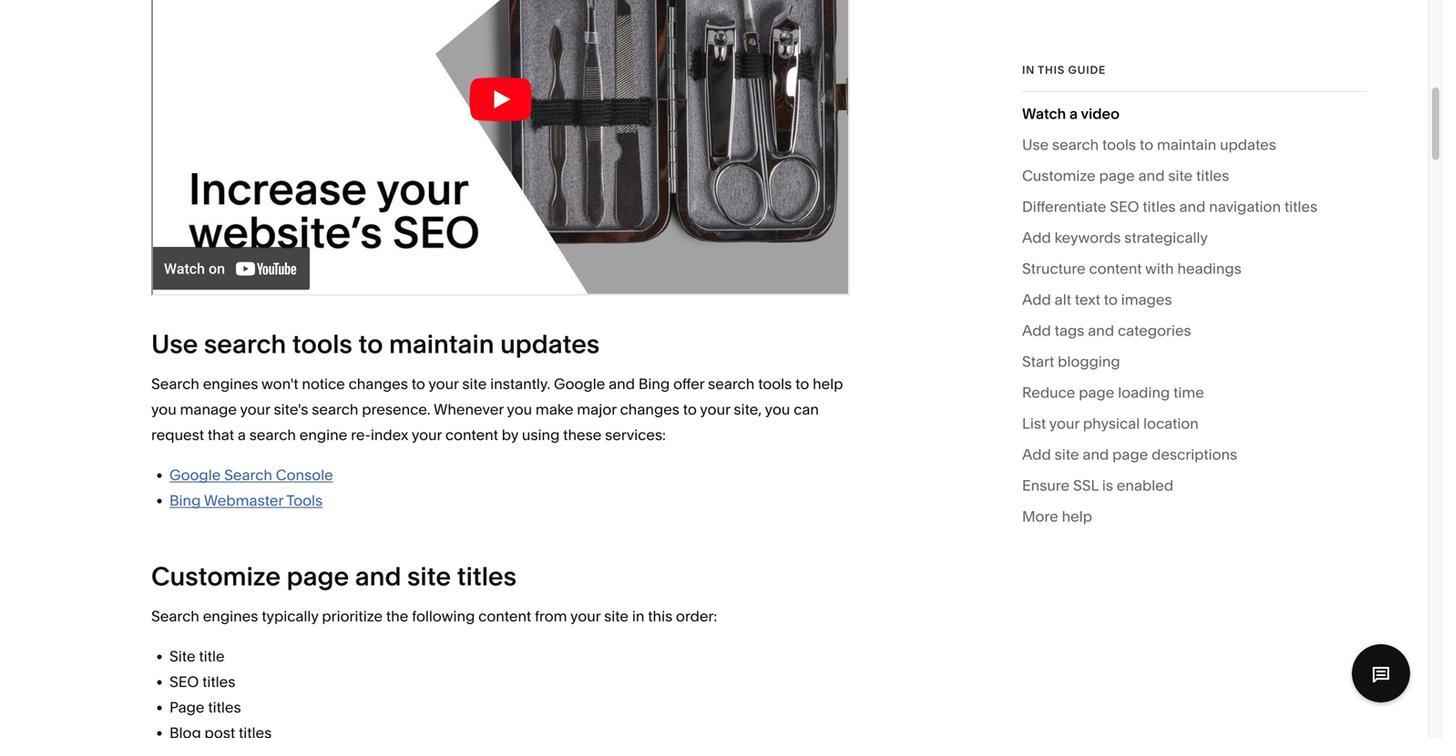 Task type: describe. For each thing, give the bounding box(es) containing it.
start blogging
[[1022, 353, 1120, 370]]

search for won't
[[151, 375, 199, 393]]

descriptions
[[1152, 446, 1238, 463]]

site inside search engines won't notice changes to your site instantly. google and bing offer search tools to help you manage your site's search presence. whenever you make major changes to your site, you can request that a search engine re-index your content by using these services:
[[462, 375, 487, 393]]

images
[[1121, 291, 1172, 308]]

blogging
[[1058, 353, 1120, 370]]

the
[[386, 607, 409, 625]]

navigation
[[1209, 198, 1281, 215]]

keywords
[[1055, 229, 1121, 246]]

services:
[[605, 426, 666, 444]]

typically
[[262, 607, 318, 625]]

tools inside search engines won't notice changes to your site instantly. google and bing offer search tools to help you manage your site's search presence. whenever you make major changes to your site, you can request that a search engine re-index your content by using these services:
[[758, 375, 792, 393]]

add tags and categories link
[[1022, 318, 1192, 349]]

and down add alt text to images 'link'
[[1088, 322, 1115, 339]]

request
[[151, 426, 204, 444]]

0 horizontal spatial updates
[[500, 328, 600, 359]]

video
[[1081, 105, 1120, 123]]

list your physical location
[[1022, 415, 1199, 432]]

notice
[[302, 375, 345, 393]]

your up whenever
[[429, 375, 459, 393]]

0 vertical spatial this
[[1038, 63, 1065, 77]]

reduce page loading time link
[[1022, 380, 1204, 411]]

use search tools to maintain updates link
[[1022, 132, 1277, 163]]

make
[[536, 400, 574, 418]]

and inside search engines won't notice changes to your site instantly. google and bing offer search tools to help you manage your site's search presence. whenever you make major changes to your site, you can request that a search engine re-index your content by using these services:
[[609, 375, 635, 393]]

0 horizontal spatial this
[[648, 607, 673, 625]]

differentiate
[[1022, 198, 1107, 215]]

1 horizontal spatial seo
[[1110, 198, 1140, 215]]

more help link
[[1022, 504, 1093, 535]]

0 vertical spatial use search tools to maintain updates
[[1022, 136, 1277, 153]]

0 horizontal spatial tools
[[292, 328, 352, 359]]

search up won't
[[204, 328, 286, 359]]

a inside search engines won't notice changes to your site instantly. google and bing offer search tools to help you manage your site's search presence. whenever you make major changes to your site, you can request that a search engine re-index your content by using these services:
[[238, 426, 246, 444]]

headings
[[1178, 260, 1242, 277]]

strategically
[[1125, 229, 1208, 246]]

site up the differentiate seo titles and navigation titles
[[1168, 167, 1193, 184]]

ensure
[[1022, 477, 1070, 494]]

ensure ssl is enabled
[[1022, 477, 1174, 494]]

ssl
[[1073, 477, 1099, 494]]

add alt text to images
[[1022, 291, 1172, 308]]

time
[[1174, 384, 1204, 401]]

webmaster
[[204, 492, 283, 509]]

title
[[199, 647, 225, 665]]

bing inside search engines won't notice changes to your site instantly. google and bing offer search tools to help you manage your site's search presence. whenever you make major changes to your site, you can request that a search engine re-index your content by using these services:
[[639, 375, 670, 393]]

customize page and site titles link
[[1022, 163, 1230, 194]]

your down won't
[[240, 400, 270, 418]]

google inside google search console bing webmaster tools
[[169, 466, 221, 484]]

1 vertical spatial use search tools to maintain updates
[[151, 328, 600, 359]]

from
[[535, 607, 567, 625]]

start
[[1022, 353, 1055, 370]]

differentiate seo titles and navigation titles
[[1022, 198, 1318, 215]]

content inside search engines won't notice changes to your site instantly. google and bing offer search tools to help you manage your site's search presence. whenever you make major changes to your site, you can request that a search engine re-index your content by using these services:
[[445, 426, 498, 444]]

titles up navigation
[[1196, 167, 1230, 184]]

whenever
[[434, 400, 504, 418]]

google search console link
[[169, 466, 333, 484]]

site up ssl
[[1055, 446, 1079, 463]]

add for add site and page descriptions
[[1022, 446, 1051, 463]]

to inside 'link'
[[1104, 291, 1118, 308]]

and up ensure ssl is enabled
[[1083, 446, 1109, 463]]

titles up strategically on the top right of page
[[1143, 198, 1176, 215]]

page up enabled
[[1113, 446, 1148, 463]]

manage
[[180, 400, 237, 418]]

0 horizontal spatial changes
[[349, 375, 408, 393]]

differentiate seo titles and navigation titles link
[[1022, 194, 1318, 225]]

1 vertical spatial customize page and site titles
[[151, 561, 517, 592]]

in
[[1022, 63, 1035, 77]]

loading
[[1118, 384, 1170, 401]]

watch
[[1022, 105, 1066, 123]]

that
[[208, 426, 234, 444]]

order:
[[676, 607, 717, 625]]

in this guide
[[1022, 63, 1106, 77]]

guide
[[1068, 63, 1106, 77]]

engines for won't
[[203, 375, 258, 393]]

instantly.
[[490, 375, 551, 393]]

search engines won't notice changes to your site instantly. google and bing offer search tools to help you manage your site's search presence. whenever you make major changes to your site, you can request that a search engine re-index your content by using these services:
[[151, 375, 843, 444]]

site,
[[734, 400, 762, 418]]

add alt text to images link
[[1022, 287, 1172, 318]]

engine
[[300, 426, 347, 444]]

search inside google search console bing webmaster tools
[[224, 466, 272, 484]]

help inside search engines won't notice changes to your site instantly. google and bing offer search tools to help you manage your site's search presence. whenever you make major changes to your site, you can request that a search engine re-index your content by using these services:
[[813, 375, 843, 393]]

search up site,
[[708, 375, 755, 393]]

1 horizontal spatial changes
[[620, 400, 680, 418]]

prioritize
[[322, 607, 383, 625]]

page down use search tools to maintain updates link
[[1099, 167, 1135, 184]]

titles right navigation
[[1285, 198, 1318, 215]]

following
[[412, 607, 475, 625]]

site
[[169, 647, 196, 665]]

1 horizontal spatial updates
[[1220, 136, 1277, 153]]

more help
[[1022, 507, 1093, 525]]

site title seo titles page titles
[[169, 647, 241, 716]]

structure content with headings
[[1022, 260, 1242, 277]]

in
[[632, 607, 645, 625]]

1 vertical spatial help
[[1062, 507, 1093, 525]]

add for add alt text to images
[[1022, 291, 1051, 308]]

these
[[563, 426, 602, 444]]

bing webmaster tools link
[[169, 492, 323, 509]]

add keywords strategically
[[1022, 229, 1208, 246]]

1 horizontal spatial customize
[[1022, 167, 1096, 184]]

1 horizontal spatial maintain
[[1157, 136, 1217, 153]]

watch a video
[[1022, 105, 1120, 123]]

categories
[[1118, 322, 1192, 339]]

0 vertical spatial tools
[[1103, 136, 1136, 153]]

google inside search engines won't notice changes to your site instantly. google and bing offer search tools to help you manage your site's search presence. whenever you make major changes to your site, you can request that a search engine re-index your content by using these services:
[[554, 375, 605, 393]]

list your physical location link
[[1022, 411, 1199, 442]]

2 vertical spatial content
[[479, 607, 531, 625]]



Task type: vqa. For each thing, say whether or not it's contained in the screenshot.
Tutorial
no



Task type: locate. For each thing, give the bounding box(es) containing it.
tools up site,
[[758, 375, 792, 393]]

and down use search tools to maintain updates link
[[1139, 167, 1165, 184]]

updates up navigation
[[1220, 136, 1277, 153]]

1 vertical spatial engines
[[203, 607, 258, 625]]

0 vertical spatial use
[[1022, 136, 1049, 153]]

titles right page
[[208, 698, 241, 716]]

a
[[1070, 105, 1078, 123], [238, 426, 246, 444]]

1 horizontal spatial tools
[[758, 375, 792, 393]]

tools
[[1103, 136, 1136, 153], [292, 328, 352, 359], [758, 375, 792, 393]]

engines up manage in the bottom left of the page
[[203, 375, 258, 393]]

changes
[[349, 375, 408, 393], [620, 400, 680, 418]]

is
[[1102, 477, 1113, 494]]

1 horizontal spatial use
[[1022, 136, 1049, 153]]

content
[[1089, 260, 1142, 277], [445, 426, 498, 444], [479, 607, 531, 625]]

1 vertical spatial changes
[[620, 400, 680, 418]]

0 vertical spatial help
[[813, 375, 843, 393]]

0 vertical spatial seo
[[1110, 198, 1140, 215]]

your right index
[[412, 426, 442, 444]]

0 horizontal spatial customize
[[151, 561, 281, 592]]

search up manage in the bottom left of the page
[[151, 375, 199, 393]]

1 vertical spatial use
[[151, 328, 198, 359]]

add site and page descriptions
[[1022, 446, 1238, 463]]

search for typically
[[151, 607, 199, 625]]

add left the alt
[[1022, 291, 1051, 308]]

0 horizontal spatial customize page and site titles
[[151, 561, 517, 592]]

0 horizontal spatial bing
[[169, 492, 201, 509]]

2 engines from the top
[[203, 607, 258, 625]]

reduce page loading time
[[1022, 384, 1204, 401]]

0 vertical spatial customize
[[1022, 167, 1096, 184]]

add for add keywords strategically
[[1022, 229, 1051, 246]]

0 horizontal spatial seo
[[169, 673, 199, 691]]

your right list
[[1050, 415, 1080, 432]]

search down notice on the left bottom of page
[[312, 400, 359, 418]]

a left video at the right top of page
[[1070, 105, 1078, 123]]

add inside 'link'
[[1022, 291, 1051, 308]]

0 vertical spatial a
[[1070, 105, 1078, 123]]

offer
[[673, 375, 705, 393]]

1 horizontal spatial help
[[1062, 507, 1093, 525]]

add up the start
[[1022, 322, 1051, 339]]

0 horizontal spatial maintain
[[389, 328, 494, 359]]

re-
[[351, 426, 371, 444]]

0 horizontal spatial a
[[238, 426, 246, 444]]

structure
[[1022, 260, 1086, 277]]

1 vertical spatial tools
[[292, 328, 352, 359]]

can
[[794, 400, 819, 418]]

your
[[429, 375, 459, 393], [240, 400, 270, 418], [700, 400, 730, 418], [1050, 415, 1080, 432], [412, 426, 442, 444], [570, 607, 601, 625]]

1 horizontal spatial bing
[[639, 375, 670, 393]]

help
[[813, 375, 843, 393], [1062, 507, 1093, 525]]

1 vertical spatial maintain
[[389, 328, 494, 359]]

0 vertical spatial updates
[[1220, 136, 1277, 153]]

customize up differentiate
[[1022, 167, 1096, 184]]

add
[[1022, 229, 1051, 246], [1022, 291, 1051, 308], [1022, 322, 1051, 339], [1022, 446, 1051, 463]]

updates up instantly.
[[500, 328, 600, 359]]

by
[[502, 426, 519, 444]]

0 horizontal spatial google
[[169, 466, 221, 484]]

page up typically
[[287, 561, 349, 592]]

search down site's
[[249, 426, 296, 444]]

titles up following at the bottom left of page
[[457, 561, 517, 592]]

0 vertical spatial customize page and site titles
[[1022, 167, 1230, 184]]

bing left offer
[[639, 375, 670, 393]]

add site and page descriptions link
[[1022, 442, 1238, 473]]

2 horizontal spatial you
[[765, 400, 790, 418]]

and
[[1139, 167, 1165, 184], [1180, 198, 1206, 215], [1088, 322, 1115, 339], [609, 375, 635, 393], [1083, 446, 1109, 463], [355, 561, 401, 592]]

seo inside site title seo titles page titles
[[169, 673, 199, 691]]

using
[[522, 426, 560, 444]]

engines up title
[[203, 607, 258, 625]]

tags
[[1055, 322, 1085, 339]]

more
[[1022, 507, 1059, 525]]

1 vertical spatial content
[[445, 426, 498, 444]]

customize
[[1022, 167, 1096, 184], [151, 561, 281, 592]]

seo down site on the left bottom
[[169, 673, 199, 691]]

3 add from the top
[[1022, 322, 1051, 339]]

tools up notice on the left bottom of page
[[292, 328, 352, 359]]

add keywords strategically link
[[1022, 225, 1208, 256]]

use search tools to maintain updates
[[1022, 136, 1277, 153], [151, 328, 600, 359]]

1 horizontal spatial google
[[554, 375, 605, 393]]

add for add tags and categories
[[1022, 322, 1051, 339]]

and up strategically on the top right of page
[[1180, 198, 1206, 215]]

start blogging link
[[1022, 349, 1120, 380]]

engines for typically
[[203, 607, 258, 625]]

with
[[1145, 260, 1174, 277]]

search up bing webmaster tools 'link'
[[224, 466, 272, 484]]

1 add from the top
[[1022, 229, 1051, 246]]

use up manage in the bottom left of the page
[[151, 328, 198, 359]]

site left in
[[604, 607, 629, 625]]

1 vertical spatial a
[[238, 426, 246, 444]]

tools
[[286, 492, 323, 509]]

help down ssl
[[1062, 507, 1093, 525]]

site
[[1168, 167, 1193, 184], [462, 375, 487, 393], [1055, 446, 1079, 463], [407, 561, 451, 592], [604, 607, 629, 625]]

1 engines from the top
[[203, 375, 258, 393]]

use down watch
[[1022, 136, 1049, 153]]

maintain up the differentiate seo titles and navigation titles
[[1157, 136, 1217, 153]]

content down add keywords strategically link
[[1089, 260, 1142, 277]]

add up structure
[[1022, 229, 1051, 246]]

enabled
[[1117, 477, 1174, 494]]

1 horizontal spatial use search tools to maintain updates
[[1022, 136, 1277, 153]]

1 vertical spatial search
[[224, 466, 272, 484]]

seo down the 'customize page and site titles' link at the right top
[[1110, 198, 1140, 215]]

0 vertical spatial google
[[554, 375, 605, 393]]

1 vertical spatial updates
[[500, 328, 600, 359]]

page down blogging
[[1079, 384, 1115, 401]]

0 vertical spatial maintain
[[1157, 136, 1217, 153]]

engines inside search engines won't notice changes to your site instantly. google and bing offer search tools to help you manage your site's search presence. whenever you make major changes to your site, you can request that a search engine re-index your content by using these services:
[[203, 375, 258, 393]]

1 horizontal spatial customize page and site titles
[[1022, 167, 1230, 184]]

search
[[151, 375, 199, 393], [224, 466, 272, 484], [151, 607, 199, 625]]

add tags and categories
[[1022, 322, 1192, 339]]

content left from
[[479, 607, 531, 625]]

physical
[[1083, 415, 1140, 432]]

page
[[169, 698, 205, 716]]

1 horizontal spatial this
[[1038, 63, 1065, 77]]

customize up title
[[151, 561, 281, 592]]

customize page and site titles down use search tools to maintain updates link
[[1022, 167, 1230, 184]]

1 vertical spatial bing
[[169, 492, 201, 509]]

to
[[1140, 136, 1154, 153], [1104, 291, 1118, 308], [358, 328, 383, 359], [412, 375, 425, 393], [796, 375, 809, 393], [683, 400, 697, 418]]

1 vertical spatial google
[[169, 466, 221, 484]]

this
[[1038, 63, 1065, 77], [648, 607, 673, 625]]

use search tools to maintain updates up the 'customize page and site titles' link at the right top
[[1022, 136, 1277, 153]]

text
[[1075, 291, 1101, 308]]

ensure ssl is enabled link
[[1022, 473, 1174, 504]]

search
[[1052, 136, 1099, 153], [204, 328, 286, 359], [708, 375, 755, 393], [312, 400, 359, 418], [249, 426, 296, 444]]

console
[[276, 466, 333, 484]]

structure content with headings link
[[1022, 256, 1242, 287]]

watch a video link
[[1022, 101, 1120, 132]]

customize page and site titles
[[1022, 167, 1230, 184], [151, 561, 517, 592]]

3 you from the left
[[765, 400, 790, 418]]

you up request
[[151, 400, 176, 418]]

content down whenever
[[445, 426, 498, 444]]

2 you from the left
[[507, 400, 532, 418]]

bing inside google search console bing webmaster tools
[[169, 492, 201, 509]]

add down list
[[1022, 446, 1051, 463]]

titles
[[1196, 167, 1230, 184], [1143, 198, 1176, 215], [1285, 198, 1318, 215], [457, 561, 517, 592], [202, 673, 235, 691], [208, 698, 241, 716]]

site up whenever
[[462, 375, 487, 393]]

your left site,
[[700, 400, 730, 418]]

a right that
[[238, 426, 246, 444]]

0 vertical spatial changes
[[349, 375, 408, 393]]

search down the watch a video link
[[1052, 136, 1099, 153]]

4 add from the top
[[1022, 446, 1051, 463]]

your right from
[[570, 607, 601, 625]]

customize page and site titles up "prioritize"
[[151, 561, 517, 592]]

major
[[577, 400, 617, 418]]

2 vertical spatial tools
[[758, 375, 792, 393]]

you
[[151, 400, 176, 418], [507, 400, 532, 418], [765, 400, 790, 418]]

list
[[1022, 415, 1046, 432]]

use
[[1022, 136, 1049, 153], [151, 328, 198, 359]]

site up search engines typically prioritize the following content from your site in this order:
[[407, 561, 451, 592]]

reduce
[[1022, 384, 1076, 401]]

help up "can"
[[813, 375, 843, 393]]

1 horizontal spatial a
[[1070, 105, 1078, 123]]

1 vertical spatial customize
[[151, 561, 281, 592]]

1 vertical spatial seo
[[169, 673, 199, 691]]

index
[[371, 426, 409, 444]]

changes up "presence."
[[349, 375, 408, 393]]

won't
[[261, 375, 298, 393]]

and up major
[[609, 375, 635, 393]]

you left "can"
[[765, 400, 790, 418]]

search engines typically prioritize the following content from your site in this order:
[[151, 607, 717, 625]]

0 vertical spatial bing
[[639, 375, 670, 393]]

engines
[[203, 375, 258, 393], [203, 607, 258, 625]]

use inside use search tools to maintain updates link
[[1022, 136, 1049, 153]]

use search tools to maintain updates up notice on the left bottom of page
[[151, 328, 600, 359]]

0 horizontal spatial use search tools to maintain updates
[[151, 328, 600, 359]]

0 horizontal spatial help
[[813, 375, 843, 393]]

0 horizontal spatial you
[[151, 400, 176, 418]]

you down instantly.
[[507, 400, 532, 418]]

2 vertical spatial search
[[151, 607, 199, 625]]

search up site on the left bottom
[[151, 607, 199, 625]]

0 vertical spatial search
[[151, 375, 199, 393]]

1 horizontal spatial you
[[507, 400, 532, 418]]

search inside search engines won't notice changes to your site instantly. google and bing offer search tools to help you manage your site's search presence. whenever you make major changes to your site, you can request that a search engine re-index your content by using these services:
[[151, 375, 199, 393]]

0 horizontal spatial use
[[151, 328, 198, 359]]

alt
[[1055, 291, 1072, 308]]

1 vertical spatial this
[[648, 607, 673, 625]]

0 vertical spatial content
[[1089, 260, 1142, 277]]

google search console bing webmaster tools
[[169, 466, 333, 509]]

updates
[[1220, 136, 1277, 153], [500, 328, 600, 359]]

2 add from the top
[[1022, 291, 1051, 308]]

bing left webmaster
[[169, 492, 201, 509]]

and up the
[[355, 561, 401, 592]]

2 horizontal spatial tools
[[1103, 136, 1136, 153]]

tools up the 'customize page and site titles' link at the right top
[[1103, 136, 1136, 153]]

google down request
[[169, 466, 221, 484]]

google
[[554, 375, 605, 393], [169, 466, 221, 484]]

maintain up whenever
[[389, 328, 494, 359]]

location
[[1144, 415, 1199, 432]]

1 you from the left
[[151, 400, 176, 418]]

google up major
[[554, 375, 605, 393]]

titles down title
[[202, 673, 235, 691]]

0 vertical spatial engines
[[203, 375, 258, 393]]

changes up services:
[[620, 400, 680, 418]]

site's
[[274, 400, 308, 418]]

presence.
[[362, 400, 431, 418]]



